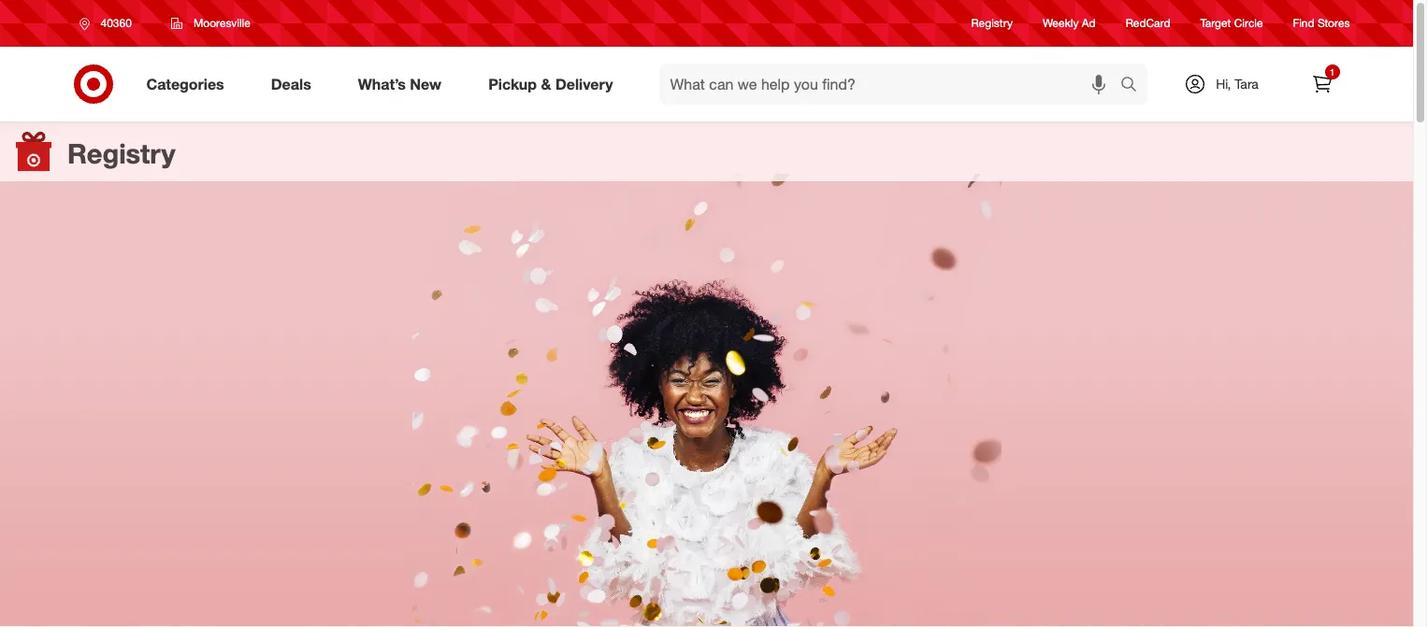 Task type: describe. For each thing, give the bounding box(es) containing it.
1
[[1330, 66, 1335, 78]]

find
[[1293, 16, 1315, 30]]

circle
[[1234, 16, 1263, 30]]

mooresville button
[[159, 7, 263, 40]]

mooresville
[[193, 16, 251, 30]]

target circle
[[1200, 16, 1263, 30]]

ad
[[1082, 16, 1096, 30]]

new
[[410, 74, 442, 93]]

deals
[[271, 74, 311, 93]]

what's
[[358, 74, 406, 93]]

categories link
[[130, 64, 248, 105]]

&
[[541, 74, 551, 93]]

40360 button
[[67, 7, 151, 40]]

tara
[[1235, 76, 1259, 92]]

weekly ad
[[1043, 16, 1096, 30]]

categories
[[146, 74, 224, 93]]

weekly ad link
[[1043, 15, 1096, 31]]

pickup & delivery link
[[472, 64, 637, 105]]

weekly
[[1043, 16, 1079, 30]]



Task type: vqa. For each thing, say whether or not it's contained in the screenshot.
6Pm at the left of the page
no



Task type: locate. For each thing, give the bounding box(es) containing it.
target
[[1200, 16, 1231, 30]]

redcard link
[[1126, 15, 1171, 31]]

find stores
[[1293, 16, 1350, 30]]

pickup
[[488, 74, 537, 93]]

deals link
[[255, 64, 335, 105]]

delivery
[[555, 74, 613, 93]]

1 link
[[1301, 64, 1343, 105]]

what's new
[[358, 74, 442, 93]]

hi, tara
[[1216, 76, 1259, 92]]

redcard
[[1126, 16, 1171, 30]]

0 vertical spatial registry
[[971, 16, 1013, 30]]

hi,
[[1216, 76, 1231, 92]]

40360
[[101, 16, 132, 30]]

find stores link
[[1293, 15, 1350, 31]]

1 horizontal spatial registry
[[971, 16, 1013, 30]]

0 horizontal spatial registry
[[67, 136, 176, 170]]

stores
[[1318, 16, 1350, 30]]

registry link
[[971, 15, 1013, 31]]

search
[[1112, 76, 1157, 95]]

What can we help you find? suggestions appear below search field
[[659, 64, 1125, 105]]

what's new link
[[342, 64, 465, 105]]

1 vertical spatial registry
[[67, 136, 176, 170]]

registry
[[971, 16, 1013, 30], [67, 136, 176, 170]]

target circle link
[[1200, 15, 1263, 31]]

pickup & delivery
[[488, 74, 613, 93]]

search button
[[1112, 64, 1157, 108]]



